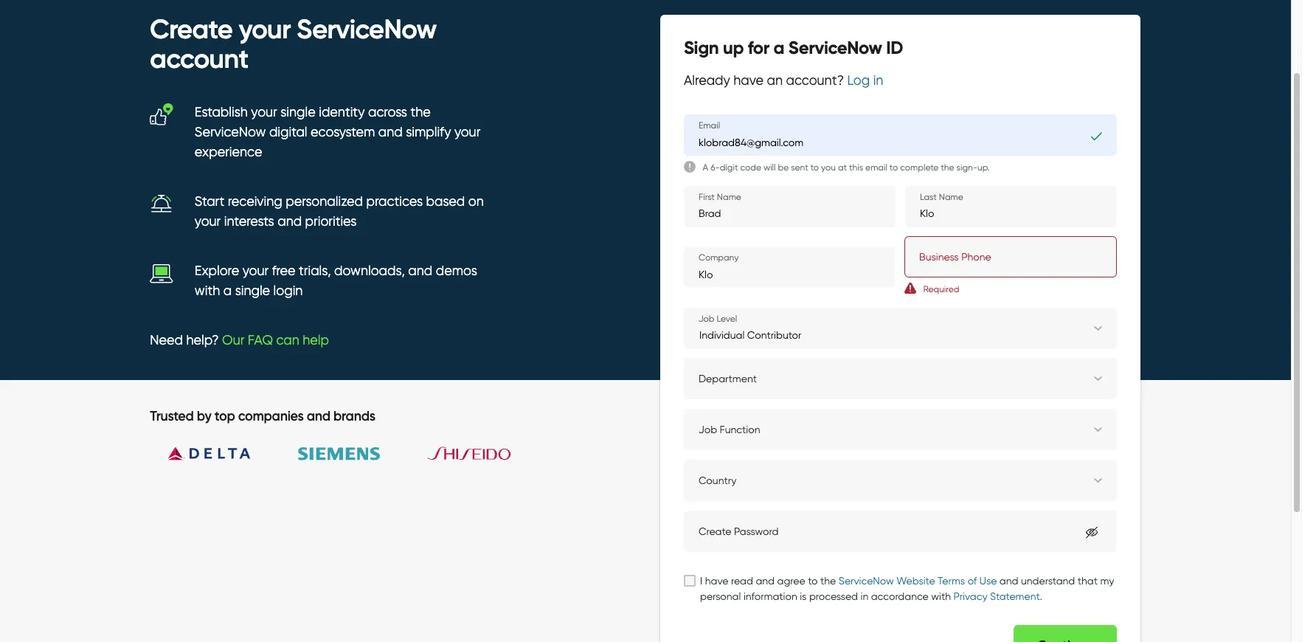 Task type: describe. For each thing, give the bounding box(es) containing it.
establish
[[195, 104, 248, 120]]

establish your single identity across the servicenow digital ecosystem and simplify your experience
[[195, 104, 481, 160]]

help?
[[186, 332, 219, 349]]

explore your free trials, downloads, and demos with a single login
[[195, 263, 477, 299]]

account?
[[786, 73, 844, 89]]

downloads,
[[334, 263, 405, 279]]

free
[[272, 263, 296, 279]]

your inside explore your free trials, downloads, and demos with a single login
[[243, 263, 269, 279]]

priorities
[[305, 213, 357, 230]]

login
[[274, 283, 303, 299]]

a
[[223, 283, 232, 299]]

3 partner image from the left
[[411, 424, 529, 483]]

single inside establish your single identity across the servicenow digital ecosystem and simplify your experience
[[281, 104, 316, 120]]

with
[[195, 283, 220, 299]]

need
[[150, 332, 183, 349]]

explore
[[195, 263, 239, 279]]

an
[[767, 73, 783, 89]]

and inside establish your single identity across the servicenow digital ecosystem and simplify your experience
[[378, 124, 403, 140]]

your inside start receiving personalized practices based on your interests and priorities
[[195, 213, 221, 230]]

across
[[368, 104, 407, 120]]



Task type: locate. For each thing, give the bounding box(es) containing it.
0 vertical spatial temp image
[[150, 103, 174, 126]]

start
[[195, 194, 225, 210]]

the
[[411, 104, 431, 120]]

based
[[426, 194, 465, 210]]

your down start
[[195, 213, 221, 230]]

digital
[[269, 124, 307, 140]]

temp image for establish
[[150, 103, 174, 126]]

trials,
[[299, 263, 331, 279]]

need help?
[[150, 332, 222, 349]]

and
[[378, 124, 403, 140], [278, 213, 302, 230], [408, 263, 433, 279]]

and inside explore your free trials, downloads, and demos with a single login
[[408, 263, 433, 279]]

already have an account?
[[684, 73, 848, 89]]

2 vertical spatial and
[[408, 263, 433, 279]]

single right a
[[235, 283, 270, 299]]

your right simplify
[[455, 124, 481, 140]]

0 vertical spatial single
[[281, 104, 316, 120]]

0 horizontal spatial partner image
[[150, 424, 268, 483]]

your left 'free'
[[243, 263, 269, 279]]

personalized
[[286, 194, 363, 210]]

1 horizontal spatial partner image
[[280, 424, 398, 483]]

1 horizontal spatial and
[[378, 124, 403, 140]]

simplify
[[406, 124, 451, 140]]

temp image left with
[[150, 261, 174, 285]]

0 horizontal spatial single
[[235, 283, 270, 299]]

1 temp image from the top
[[150, 103, 174, 126]]

start receiving personalized practices based on your interests and priorities
[[195, 194, 484, 230]]

your up "digital"
[[251, 104, 277, 120]]

temp image for explore
[[150, 261, 174, 285]]

0 vertical spatial and
[[378, 124, 403, 140]]

2 temp image from the top
[[150, 261, 174, 285]]

practices
[[366, 194, 423, 210]]

ecosystem
[[311, 124, 375, 140]]

and down across
[[378, 124, 403, 140]]

single up "digital"
[[281, 104, 316, 120]]

temp image
[[150, 192, 174, 216]]

receiving
[[228, 194, 282, 210]]

and left "demos" on the top
[[408, 263, 433, 279]]

identity
[[319, 104, 365, 120]]

temp image
[[150, 103, 174, 126], [150, 261, 174, 285]]

temp image left establish at the left of the page
[[150, 103, 174, 126]]

and down receiving
[[278, 213, 302, 230]]

single inside explore your free trials, downloads, and demos with a single login
[[235, 283, 270, 299]]

0 horizontal spatial and
[[278, 213, 302, 230]]

1 partner image from the left
[[150, 424, 268, 483]]

1 vertical spatial single
[[235, 283, 270, 299]]

2 horizontal spatial partner image
[[411, 424, 529, 483]]

1 vertical spatial temp image
[[150, 261, 174, 285]]

have
[[734, 73, 764, 89]]

your
[[251, 104, 277, 120], [455, 124, 481, 140], [195, 213, 221, 230], [243, 263, 269, 279]]

on
[[469, 194, 484, 210]]

2 partner image from the left
[[280, 424, 398, 483]]

experience
[[195, 144, 262, 160]]

and inside start receiving personalized practices based on your interests and priorities
[[278, 213, 302, 230]]

1 horizontal spatial single
[[281, 104, 316, 120]]

single
[[281, 104, 316, 120], [235, 283, 270, 299]]

interests
[[224, 213, 274, 230]]

2 horizontal spatial and
[[408, 263, 433, 279]]

1 vertical spatial and
[[278, 213, 302, 230]]

partner image
[[150, 424, 268, 483], [280, 424, 398, 483], [411, 424, 529, 483]]

demos
[[436, 263, 477, 279]]

servicenow
[[195, 124, 266, 140]]

already
[[684, 73, 730, 89]]



Task type: vqa. For each thing, say whether or not it's contained in the screenshot.
partner image to the middle
yes



